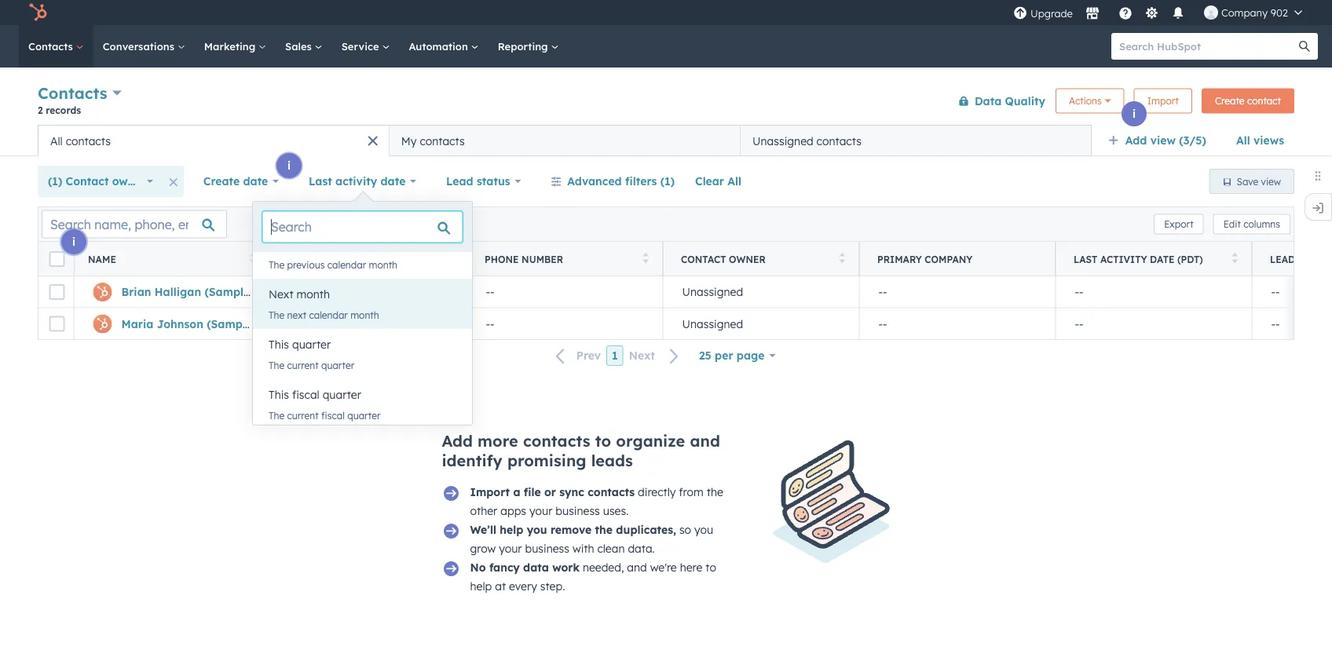 Task type: vqa. For each thing, say whether or not it's contained in the screenshot.


Task type: describe. For each thing, give the bounding box(es) containing it.
actions
[[1069, 95, 1102, 107]]

identify
[[442, 451, 502, 470]]

my contacts button
[[389, 125, 740, 156]]

unassigned for emailmaria@hubspot.com
[[682, 317, 743, 331]]

filters
[[625, 174, 657, 188]]

directly from the other apps your business uses.
[[470, 485, 723, 518]]

the previous calendar month
[[269, 259, 397, 271]]

(sample for johnson
[[207, 317, 252, 331]]

service link
[[332, 25, 399, 68]]

contacts banner
[[38, 81, 1294, 125]]

1 vertical spatial i button
[[276, 153, 302, 178]]

all views link
[[1226, 125, 1294, 156]]

more
[[478, 431, 518, 451]]

automation link
[[399, 25, 488, 68]]

phone number
[[485, 253, 563, 265]]

next for next month the next calendar month
[[269, 287, 293, 301]]

last for last activity date
[[309, 174, 332, 188]]

the inside next month the next calendar month
[[269, 309, 284, 321]]

1 date from the left
[[243, 174, 268, 188]]

this quarter button
[[253, 329, 472, 361]]

unassigned button for emailmaria@hubspot.com
[[663, 308, 859, 339]]

views
[[1254, 134, 1284, 147]]

emailmaria@hubspot.com button
[[270, 308, 467, 339]]

upgrade image
[[1013, 7, 1027, 21]]

all for all contacts
[[50, 134, 63, 148]]

every
[[509, 580, 537, 593]]

press to sort. element for email
[[447, 253, 452, 266]]

advanced filters (1)
[[567, 174, 675, 188]]

data
[[975, 94, 1002, 108]]

all contacts
[[50, 134, 111, 148]]

all inside clear all button
[[727, 174, 741, 188]]

prev
[[576, 349, 601, 363]]

your inside so you grow your business with clean data.
[[499, 542, 522, 556]]

bh@hubspot.com button
[[270, 276, 467, 308]]

brian
[[121, 285, 151, 299]]

business inside directly from the other apps your business uses.
[[556, 504, 600, 518]]

no fancy data work
[[470, 561, 580, 575]]

contacts inside 'add more contacts to organize and identify promising leads'
[[523, 431, 590, 451]]

primary company column header
[[859, 242, 1056, 276]]

activity
[[335, 174, 377, 188]]

emailmaria@hubspot.com link
[[289, 317, 434, 331]]

quarter down this quarter button
[[347, 410, 380, 421]]

data
[[523, 561, 549, 575]]

add more contacts to organize and identify promising leads
[[442, 431, 720, 470]]

the inside this quarter the current quarter
[[269, 359, 284, 371]]

this for this fiscal quarter
[[269, 388, 289, 402]]

business inside so you grow your business with clean data.
[[525, 542, 569, 556]]

sales link
[[276, 25, 332, 68]]

current inside this fiscal quarter the current fiscal quarter
[[287, 410, 319, 421]]

with
[[572, 542, 594, 556]]

service
[[341, 40, 382, 53]]

marketing link
[[195, 25, 276, 68]]

contact
[[1247, 95, 1281, 107]]

emailmaria@hubspot.com
[[289, 317, 434, 331]]

last activity date (pdt)
[[1074, 253, 1203, 265]]

2 horizontal spatial i button
[[1122, 101, 1147, 126]]

create for create date
[[203, 174, 240, 188]]

this fiscal quarter the current fiscal quarter
[[269, 388, 380, 421]]

company 902 button
[[1195, 0, 1312, 25]]

create date button
[[193, 166, 289, 197]]

actions button
[[1056, 88, 1124, 113]]

pagination navigation
[[546, 345, 689, 366]]

0 horizontal spatial fiscal
[[292, 388, 319, 402]]

save view button
[[1209, 169, 1294, 194]]

2 vertical spatial month
[[350, 309, 379, 321]]

search button
[[1291, 33, 1318, 60]]

0 vertical spatial contacts
[[28, 40, 76, 53]]

lead for lead status
[[1270, 253, 1295, 265]]

view for add
[[1150, 134, 1176, 147]]

upgrade
[[1030, 7, 1073, 20]]

activity
[[1100, 253, 1147, 265]]

file
[[524, 485, 541, 499]]

maria johnson (sample contact)
[[121, 317, 303, 331]]

contact) for emailmaria@hubspot.com
[[255, 317, 303, 331]]

25
[[699, 349, 711, 362]]

records
[[46, 104, 81, 116]]

per
[[715, 349, 733, 362]]

1 you from the left
[[527, 523, 547, 537]]

unassigned button for bh@hubspot.com
[[663, 276, 859, 308]]

or
[[544, 485, 556, 499]]

save view
[[1237, 176, 1281, 187]]

1 button
[[606, 346, 623, 366]]

all views
[[1236, 134, 1284, 147]]

press to sort. image for last activity date (pdt)
[[1232, 253, 1238, 264]]

a
[[513, 485, 520, 499]]

contacts for all contacts
[[66, 134, 111, 148]]

we're
[[650, 561, 677, 575]]

duplicates,
[[616, 523, 676, 537]]

hubspot link
[[19, 3, 59, 22]]

mateo roberts image
[[1204, 5, 1218, 20]]

Search HubSpot search field
[[1111, 33, 1304, 60]]

number
[[522, 253, 563, 265]]

press to sort. element for last activity date (pdt)
[[1232, 253, 1238, 266]]

(pdt)
[[1177, 253, 1203, 265]]

press to sort. image for email's press to sort. element
[[447, 253, 452, 264]]

data.
[[628, 542, 655, 556]]

notifications button
[[1165, 0, 1191, 25]]

(1) inside (1) contact owner popup button
[[48, 174, 62, 188]]

all contacts button
[[38, 125, 389, 156]]

list box containing next month
[[253, 229, 472, 430]]

the inside this fiscal quarter the current fiscal quarter
[[269, 410, 284, 421]]

sales
[[285, 40, 315, 53]]

help image
[[1118, 7, 1132, 21]]

date
[[1150, 253, 1175, 265]]

import for import
[[1147, 95, 1179, 107]]

import for import a file or sync contacts
[[470, 485, 510, 499]]

2 horizontal spatial i
[[1133, 107, 1136, 121]]

remove
[[551, 523, 592, 537]]

contact) for bh@hubspot.com
[[253, 285, 301, 299]]

my contacts
[[401, 134, 465, 148]]

maria johnson (sample contact) link
[[121, 317, 303, 331]]

we'll
[[470, 523, 496, 537]]

(1) inside the advanced filters (1) button
[[660, 174, 675, 188]]

next month the next calendar month
[[269, 287, 379, 321]]

1 press to sort. element from the left
[[250, 253, 256, 266]]

reporting
[[498, 40, 551, 53]]

press to sort. element for contact owner
[[839, 253, 845, 266]]

name
[[88, 253, 116, 265]]

contacts for unassigned contacts
[[817, 134, 862, 148]]

(sample for halligan
[[205, 285, 250, 299]]

lead status button
[[436, 166, 531, 197]]

marketplaces image
[[1085, 7, 1099, 21]]

directly
[[638, 485, 676, 499]]

1 vertical spatial fiscal
[[321, 410, 345, 421]]

2 vertical spatial i
[[72, 235, 75, 249]]

create date
[[203, 174, 268, 188]]

view for save
[[1261, 176, 1281, 187]]

to inside "needed, and we're here to help at every step."
[[706, 561, 716, 575]]

email
[[288, 253, 319, 265]]

1 vertical spatial month
[[296, 287, 330, 301]]

contacts button
[[38, 82, 122, 104]]

(1) contact owner button
[[38, 166, 163, 197]]

current inside this quarter the current quarter
[[287, 359, 319, 371]]

automation
[[409, 40, 471, 53]]

edit columns
[[1223, 218, 1280, 230]]

clean
[[597, 542, 625, 556]]

to inside 'add more contacts to organize and identify promising leads'
[[595, 431, 611, 451]]



Task type: locate. For each thing, give the bounding box(es) containing it.
this inside this fiscal quarter the current fiscal quarter
[[269, 388, 289, 402]]

1 horizontal spatial next
[[629, 349, 655, 363]]

1 vertical spatial help
[[470, 580, 492, 593]]

needed, and we're here to help at every step.
[[470, 561, 716, 593]]

conversations
[[103, 40, 177, 53]]

press to sort. element left contact owner
[[643, 253, 649, 266]]

add left more
[[442, 431, 473, 451]]

1 vertical spatial contact)
[[255, 317, 303, 331]]

(sample down brian halligan (sample contact) on the left top of the page
[[207, 317, 252, 331]]

contact) up next
[[253, 285, 301, 299]]

you right the so
[[694, 523, 713, 537]]

your inside directly from the other apps your business uses.
[[529, 504, 552, 518]]

we'll help you remove the duplicates,
[[470, 523, 676, 537]]

add down import button
[[1125, 134, 1147, 147]]

work
[[552, 561, 580, 575]]

press to sort. image down edit
[[1232, 253, 1238, 264]]

the inside directly from the other apps your business uses.
[[707, 485, 723, 499]]

create inside popup button
[[203, 174, 240, 188]]

edit columns button
[[1213, 214, 1290, 234]]

0 vertical spatial next
[[269, 287, 293, 301]]

the up this fiscal quarter the current fiscal quarter
[[269, 359, 284, 371]]

my
[[401, 134, 417, 148]]

1 horizontal spatial contact
[[681, 253, 726, 265]]

contact)
[[253, 285, 301, 299], [255, 317, 303, 331]]

0 horizontal spatial last
[[309, 174, 332, 188]]

import a file or sync contacts
[[470, 485, 635, 499]]

this
[[269, 338, 289, 351], [269, 388, 289, 402]]

export button
[[1154, 214, 1204, 234]]

contact inside (1) contact owner popup button
[[66, 174, 109, 188]]

1 horizontal spatial date
[[381, 174, 406, 188]]

1
[[612, 349, 618, 362]]

25 per page button
[[689, 340, 786, 371]]

you left remove
[[527, 523, 547, 537]]

1 horizontal spatial lead
[[1270, 253, 1295, 265]]

no
[[470, 561, 486, 575]]

status
[[477, 174, 510, 188]]

press to sort. element
[[250, 253, 256, 266], [447, 253, 452, 266], [643, 253, 649, 266], [839, 253, 845, 266], [1232, 253, 1238, 266]]

0 vertical spatial month
[[369, 259, 397, 271]]

johnson
[[157, 317, 203, 331]]

press to sort. image for fifth press to sort. element from the right
[[250, 253, 256, 264]]

data quality button
[[948, 85, 1046, 117]]

current
[[287, 359, 319, 371], [287, 410, 319, 421]]

0 horizontal spatial press to sort. image
[[643, 253, 649, 264]]

view inside popup button
[[1150, 134, 1176, 147]]

unassigned contacts
[[752, 134, 862, 148]]

1 vertical spatial the
[[595, 523, 613, 537]]

page
[[737, 349, 765, 362]]

quarter down this quarter the current quarter at the left bottom
[[323, 388, 361, 402]]

halligan
[[155, 285, 201, 299]]

reporting link
[[488, 25, 568, 68]]

unassigned inside button
[[752, 134, 813, 148]]

clear all button
[[685, 166, 752, 197]]

import up the other
[[470, 485, 510, 499]]

0 horizontal spatial owner
[[112, 174, 146, 188]]

1 unassigned button from the top
[[663, 276, 859, 308]]

1 horizontal spatial press to sort. image
[[839, 253, 845, 264]]

unassigned for bh@hubspot.com
[[682, 285, 743, 299]]

2 the from the top
[[269, 309, 284, 321]]

help button
[[1112, 0, 1139, 25]]

1 vertical spatial contact
[[681, 253, 726, 265]]

the up clean
[[595, 523, 613, 537]]

lead status
[[1270, 253, 1332, 265]]

this down this quarter the current quarter at the left bottom
[[269, 388, 289, 402]]

i left last activity date popup button
[[287, 159, 291, 172]]

0 horizontal spatial and
[[627, 561, 647, 575]]

lead inside popup button
[[446, 174, 473, 188]]

1 horizontal spatial view
[[1261, 176, 1281, 187]]

press to sort. image left primary
[[839, 253, 845, 264]]

add inside popup button
[[1125, 134, 1147, 147]]

sync
[[559, 485, 584, 499]]

1 press to sort. image from the left
[[643, 253, 649, 264]]

and inside "needed, and we're here to help at every step."
[[627, 561, 647, 575]]

0 vertical spatial last
[[309, 174, 332, 188]]

here
[[680, 561, 702, 575]]

1 horizontal spatial import
[[1147, 95, 1179, 107]]

next
[[287, 309, 306, 321]]

0 vertical spatial lead
[[446, 174, 473, 188]]

this down next
[[269, 338, 289, 351]]

5 press to sort. element from the left
[[1232, 253, 1238, 266]]

0 horizontal spatial add
[[442, 431, 473, 451]]

unassigned button
[[663, 276, 859, 308], [663, 308, 859, 339]]

company
[[925, 253, 973, 265]]

create for create contact
[[1215, 95, 1245, 107]]

press to sort. element down edit
[[1232, 253, 1238, 266]]

0 vertical spatial and
[[690, 431, 720, 451]]

quarter down next
[[292, 338, 331, 351]]

2 you from the left
[[694, 523, 713, 537]]

4 press to sort. element from the left
[[839, 253, 845, 266]]

0 vertical spatial calendar
[[327, 259, 366, 271]]

from
[[679, 485, 704, 499]]

1 horizontal spatial i button
[[276, 153, 302, 178]]

2 press to sort. image from the left
[[839, 253, 845, 264]]

uses.
[[603, 504, 629, 518]]

0 vertical spatial i
[[1133, 107, 1136, 121]]

at
[[495, 580, 506, 593]]

your up fancy
[[499, 542, 522, 556]]

quarter up this fiscal quarter button
[[321, 359, 354, 371]]

all inside all contacts button
[[50, 134, 63, 148]]

unassigned contacts button
[[740, 125, 1092, 156]]

current up this fiscal quarter the current fiscal quarter
[[287, 359, 319, 371]]

0 vertical spatial to
[[595, 431, 611, 451]]

1 vertical spatial import
[[470, 485, 510, 499]]

menu containing company 902
[[1012, 0, 1313, 25]]

month down bh@hubspot.com button at top left
[[350, 309, 379, 321]]

1 this from the top
[[269, 338, 289, 351]]

all left 'views'
[[1236, 134, 1250, 147]]

last inside popup button
[[309, 174, 332, 188]]

your down file at the left bottom of page
[[529, 504, 552, 518]]

(sample up maria johnson (sample contact) link
[[205, 285, 250, 299]]

0 horizontal spatial your
[[499, 542, 522, 556]]

all right clear
[[727, 174, 741, 188]]

bh@hubspot.com link
[[289, 285, 385, 299]]

add view (3/5)
[[1125, 134, 1206, 147]]

0 horizontal spatial import
[[470, 485, 510, 499]]

next up next
[[269, 287, 293, 301]]

1 horizontal spatial (1)
[[660, 174, 675, 188]]

menu
[[1012, 0, 1313, 25]]

this fiscal quarter button
[[253, 379, 472, 411]]

unassigned
[[752, 134, 813, 148], [682, 285, 743, 299], [682, 317, 743, 331]]

lead status
[[446, 174, 510, 188]]

1 horizontal spatial your
[[529, 504, 552, 518]]

conversations link
[[93, 25, 195, 68]]

0 horizontal spatial create
[[203, 174, 240, 188]]

help
[[500, 523, 523, 537], [470, 580, 492, 593]]

1 vertical spatial business
[[525, 542, 569, 556]]

1 vertical spatial contacts
[[38, 83, 107, 103]]

1 horizontal spatial help
[[500, 523, 523, 537]]

0 vertical spatial current
[[287, 359, 319, 371]]

press to sort. image for phone number
[[643, 253, 649, 264]]

advanced filters (1) button
[[541, 166, 685, 197]]

the down this quarter the current quarter at the left bottom
[[269, 410, 284, 421]]

current down this quarter the current quarter at the left bottom
[[287, 410, 319, 421]]

all for all views
[[1236, 134, 1250, 147]]

calendar inside next month the next calendar month
[[309, 309, 348, 321]]

0 horizontal spatial help
[[470, 580, 492, 593]]

all down 2 records
[[50, 134, 63, 148]]

search image
[[1299, 41, 1310, 52]]

help down no
[[470, 580, 492, 593]]

0 vertical spatial i button
[[1122, 101, 1147, 126]]

0 horizontal spatial next
[[269, 287, 293, 301]]

i down (1) contact owner
[[72, 235, 75, 249]]

business
[[556, 504, 600, 518], [525, 542, 569, 556]]

import inside button
[[1147, 95, 1179, 107]]

month up next
[[296, 287, 330, 301]]

1 vertical spatial view
[[1261, 176, 1281, 187]]

contacts
[[66, 134, 111, 148], [420, 134, 465, 148], [817, 134, 862, 148], [523, 431, 590, 451], [588, 485, 635, 499]]

1 vertical spatial (sample
[[207, 317, 252, 331]]

to left organize
[[595, 431, 611, 451]]

1 vertical spatial current
[[287, 410, 319, 421]]

1 horizontal spatial press to sort. image
[[447, 253, 452, 264]]

0 vertical spatial fiscal
[[292, 388, 319, 402]]

2 press to sort. image from the left
[[447, 253, 452, 264]]

fancy
[[489, 561, 520, 575]]

calendar up bh@hubspot.com
[[327, 259, 366, 271]]

create down all contacts button at the top left of page
[[203, 174, 240, 188]]

and inside 'add more contacts to organize and identify promising leads'
[[690, 431, 720, 451]]

0 horizontal spatial press to sort. image
[[250, 253, 256, 264]]

import up add view (3/5)
[[1147, 95, 1179, 107]]

add for add view (3/5)
[[1125, 134, 1147, 147]]

primary
[[877, 253, 922, 265]]

next inside next month the next calendar month
[[269, 287, 293, 301]]

import
[[1147, 95, 1179, 107], [470, 485, 510, 499]]

1 horizontal spatial last
[[1074, 253, 1098, 265]]

so you grow your business with clean data.
[[470, 523, 713, 556]]

2 date from the left
[[381, 174, 406, 188]]

1 vertical spatial your
[[499, 542, 522, 556]]

0 vertical spatial owner
[[112, 174, 146, 188]]

this inside this quarter the current quarter
[[269, 338, 289, 351]]

0 vertical spatial the
[[707, 485, 723, 499]]

data quality
[[975, 94, 1045, 108]]

all inside all views link
[[1236, 134, 1250, 147]]

1 vertical spatial create
[[203, 174, 240, 188]]

0 horizontal spatial contact
[[66, 174, 109, 188]]

press to sort. image down filters
[[643, 253, 649, 264]]

1 vertical spatial add
[[442, 431, 473, 451]]

advanced
[[567, 174, 622, 188]]

1 current from the top
[[287, 359, 319, 371]]

brian halligan (sample contact) link
[[121, 285, 301, 299]]

business up we'll help you remove the duplicates,
[[556, 504, 600, 518]]

1 horizontal spatial the
[[707, 485, 723, 499]]

press to sort. element left email
[[250, 253, 256, 266]]

calendar
[[327, 259, 366, 271], [309, 309, 348, 321]]

columns
[[1243, 218, 1280, 230]]

unassigned button up the "page"
[[663, 308, 859, 339]]

last activity date
[[309, 174, 406, 188]]

0 vertical spatial contact
[[66, 174, 109, 188]]

contact) up this quarter the current quarter at the left bottom
[[255, 317, 303, 331]]

(1) down all contacts
[[48, 174, 62, 188]]

the left email
[[269, 259, 284, 271]]

grow
[[470, 542, 496, 556]]

0 vertical spatial help
[[500, 523, 523, 537]]

3 press to sort. image from the left
[[1232, 253, 1238, 264]]

0 horizontal spatial the
[[595, 523, 613, 537]]

1 the from the top
[[269, 259, 284, 271]]

press to sort. element left primary
[[839, 253, 845, 266]]

2 (1) from the left
[[660, 174, 675, 188]]

(1) right filters
[[660, 174, 675, 188]]

0 horizontal spatial i button
[[61, 229, 86, 254]]

1 horizontal spatial add
[[1125, 134, 1147, 147]]

contacts inside popup button
[[38, 83, 107, 103]]

press to sort. image left email
[[250, 253, 256, 264]]

help down apps
[[500, 523, 523, 537]]

1 horizontal spatial create
[[1215, 95, 1245, 107]]

primary company
[[877, 253, 973, 265]]

2 records
[[38, 104, 81, 116]]

date down all contacts button at the top left of page
[[243, 174, 268, 188]]

contacts link
[[19, 25, 93, 68]]

0 vertical spatial business
[[556, 504, 600, 518]]

next right the "1" button
[[629, 349, 655, 363]]

0 horizontal spatial to
[[595, 431, 611, 451]]

contacts up records
[[38, 83, 107, 103]]

1 vertical spatial calendar
[[309, 309, 348, 321]]

Search name, phone, email addresses, or company search field
[[42, 210, 227, 238]]

to right here
[[706, 561, 716, 575]]

2 vertical spatial i button
[[61, 229, 86, 254]]

contact owner
[[681, 253, 766, 265]]

hubspot image
[[28, 3, 47, 22]]

2 press to sort. element from the left
[[447, 253, 452, 266]]

add for add more contacts to organize and identify promising leads
[[442, 431, 473, 451]]

last for last activity date (pdt)
[[1074, 253, 1098, 265]]

view left (3/5)
[[1150, 134, 1176, 147]]

2 this from the top
[[269, 388, 289, 402]]

create left contact
[[1215, 95, 1245, 107]]

0 horizontal spatial lead
[[446, 174, 473, 188]]

this for this quarter
[[269, 338, 289, 351]]

4 the from the top
[[269, 410, 284, 421]]

calendar down bh@hubspot.com
[[309, 309, 348, 321]]

apps
[[501, 504, 526, 518]]

-
[[486, 285, 490, 299], [490, 285, 494, 299], [878, 285, 883, 299], [883, 285, 887, 299], [1075, 285, 1079, 299], [1079, 285, 1083, 299], [1271, 285, 1276, 299], [1276, 285, 1280, 299], [486, 317, 490, 331], [490, 317, 494, 331], [878, 317, 883, 331], [883, 317, 887, 331], [1075, 317, 1079, 331], [1079, 317, 1083, 331], [1271, 317, 1276, 331], [1276, 317, 1280, 331]]

press to sort. image
[[643, 253, 649, 264], [839, 253, 845, 264], [1232, 253, 1238, 264]]

0 vertical spatial unassigned
[[752, 134, 813, 148]]

contacts
[[28, 40, 76, 53], [38, 83, 107, 103]]

0 horizontal spatial date
[[243, 174, 268, 188]]

last
[[309, 174, 332, 188], [1074, 253, 1098, 265]]

clear all
[[695, 174, 741, 188]]

you inside so you grow your business with clean data.
[[694, 523, 713, 537]]

0 horizontal spatial view
[[1150, 134, 1176, 147]]

contacts for my contacts
[[420, 134, 465, 148]]

settings image
[[1145, 7, 1159, 21]]

0 horizontal spatial all
[[50, 134, 63, 148]]

1 vertical spatial last
[[1074, 253, 1098, 265]]

step.
[[540, 580, 565, 593]]

1 vertical spatial unassigned
[[682, 285, 743, 299]]

list box
[[253, 229, 472, 430]]

clear
[[695, 174, 724, 188]]

1 horizontal spatial to
[[706, 561, 716, 575]]

import button
[[1134, 88, 1192, 113]]

promising
[[507, 451, 586, 470]]

1 vertical spatial owner
[[729, 253, 766, 265]]

press to sort. element left phone
[[447, 253, 452, 266]]

view inside "button"
[[1261, 176, 1281, 187]]

view right save
[[1261, 176, 1281, 187]]

0 horizontal spatial you
[[527, 523, 547, 537]]

0 vertical spatial add
[[1125, 134, 1147, 147]]

1 horizontal spatial fiscal
[[321, 410, 345, 421]]

help inside "needed, and we're here to help at every step."
[[470, 580, 492, 593]]

0 vertical spatial create
[[1215, 95, 1245, 107]]

i button up add view (3/5)
[[1122, 101, 1147, 126]]

company
[[1221, 6, 1268, 19]]

next inside "button"
[[629, 349, 655, 363]]

1 press to sort. image from the left
[[250, 253, 256, 264]]

the left next
[[269, 309, 284, 321]]

0 vertical spatial import
[[1147, 95, 1179, 107]]

business up data
[[525, 542, 569, 556]]

next for next
[[629, 349, 655, 363]]

0 vertical spatial contact)
[[253, 285, 301, 299]]

1 (1) from the left
[[48, 174, 62, 188]]

organize
[[616, 431, 685, 451]]

press to sort. image for contact owner
[[839, 253, 845, 264]]

1 vertical spatial i
[[287, 159, 291, 172]]

lead for lead status
[[446, 174, 473, 188]]

0 horizontal spatial (1)
[[48, 174, 62, 188]]

i up add view (3/5) popup button
[[1133, 107, 1136, 121]]

owner inside popup button
[[112, 174, 146, 188]]

press to sort. image left phone
[[447, 253, 452, 264]]

press to sort. image
[[250, 253, 256, 264], [447, 253, 452, 264]]

1 vertical spatial next
[[629, 349, 655, 363]]

maria
[[121, 317, 153, 331]]

other
[[470, 504, 497, 518]]

3 the from the top
[[269, 359, 284, 371]]

create inside button
[[1215, 95, 1245, 107]]

previous
[[287, 259, 325, 271]]

month up bh@hubspot.com button at top left
[[369, 259, 397, 271]]

0 horizontal spatial i
[[72, 235, 75, 249]]

unassigned button down contact owner
[[663, 276, 859, 308]]

2 horizontal spatial press to sort. image
[[1232, 253, 1238, 264]]

0 vertical spatial this
[[269, 338, 289, 351]]

1 vertical spatial this
[[269, 388, 289, 402]]

contact down all contacts
[[66, 174, 109, 188]]

3 press to sort. element from the left
[[643, 253, 649, 266]]

and up from
[[690, 431, 720, 451]]

1 vertical spatial to
[[706, 561, 716, 575]]

last left "activity"
[[1074, 253, 1098, 265]]

1 horizontal spatial you
[[694, 523, 713, 537]]

2 current from the top
[[287, 410, 319, 421]]

press to sort. element for phone number
[[643, 253, 649, 266]]

1 horizontal spatial i
[[287, 159, 291, 172]]

notifications image
[[1171, 7, 1185, 21]]

i button right create date
[[276, 153, 302, 178]]

1 horizontal spatial all
[[727, 174, 741, 188]]

Search search field
[[262, 211, 463, 243]]

and down the data.
[[627, 561, 647, 575]]

next
[[269, 287, 293, 301], [629, 349, 655, 363]]

prev button
[[546, 346, 606, 366]]

date right activity at left
[[381, 174, 406, 188]]

month
[[369, 259, 397, 271], [296, 287, 330, 301], [350, 309, 379, 321]]

1 vertical spatial and
[[627, 561, 647, 575]]

1 horizontal spatial owner
[[729, 253, 766, 265]]

i button left name
[[61, 229, 86, 254]]

contact down clear
[[681, 253, 726, 265]]

last left activity at left
[[309, 174, 332, 188]]

company 902
[[1221, 6, 1288, 19]]

the right from
[[707, 485, 723, 499]]

save
[[1237, 176, 1258, 187]]

contacts down hubspot link
[[28, 40, 76, 53]]

add inside 'add more contacts to organize and identify promising leads'
[[442, 431, 473, 451]]

1 vertical spatial lead
[[1270, 253, 1295, 265]]

2 unassigned button from the top
[[663, 308, 859, 339]]



